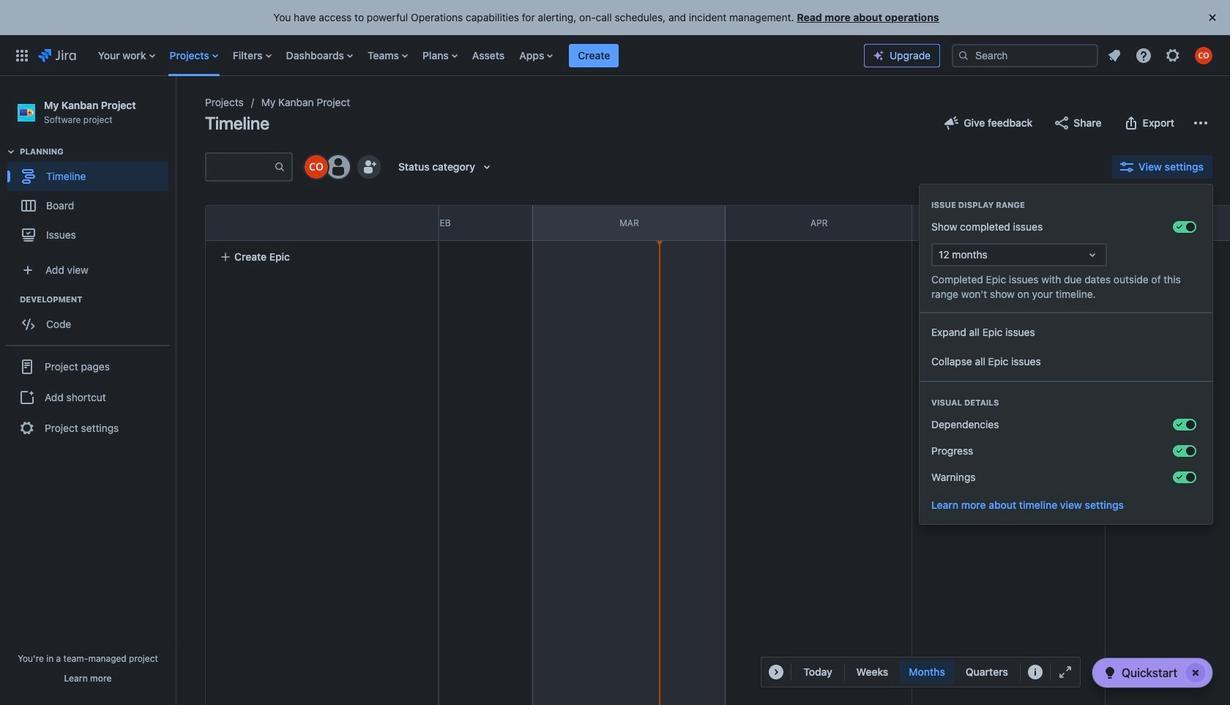 Task type: locate. For each thing, give the bounding box(es) containing it.
None search field
[[952, 44, 1099, 67]]

timeline grid
[[160, 205, 1230, 705]]

row
[[206, 206, 438, 241]]

settings image
[[1165, 47, 1182, 64]]

Search timeline text field
[[207, 154, 274, 180]]

banner
[[0, 35, 1230, 76]]

row group
[[205, 205, 438, 241]]

enter full screen image
[[1057, 664, 1074, 681]]

heading
[[20, 146, 175, 158], [920, 199, 1213, 211], [20, 294, 175, 306], [920, 397, 1213, 409]]

check image
[[1101, 664, 1119, 682]]

jira image
[[38, 47, 76, 64], [38, 47, 76, 64]]

1 horizontal spatial list
[[1102, 42, 1222, 68]]

dismiss quickstart image
[[1184, 661, 1208, 685]]

issue display range group
[[920, 185, 1213, 312]]

Search field
[[952, 44, 1099, 67]]

column header
[[160, 206, 353, 240]]

notifications image
[[1106, 47, 1124, 64]]

export icon image
[[1123, 114, 1140, 132]]

list item
[[569, 35, 619, 76]]

sidebar element
[[0, 76, 176, 705]]

your profile and settings image
[[1195, 47, 1213, 64]]

planning image
[[2, 143, 20, 161]]

list
[[91, 35, 864, 76], [1102, 42, 1222, 68]]

search image
[[958, 49, 970, 61]]

group
[[7, 146, 175, 254], [7, 294, 175, 344], [920, 312, 1213, 381], [6, 345, 170, 449], [848, 661, 1017, 684]]



Task type: describe. For each thing, give the bounding box(es) containing it.
column header inside timeline grid
[[160, 206, 353, 240]]

0 horizontal spatial list
[[91, 35, 864, 76]]

row group inside timeline grid
[[205, 205, 438, 241]]

visual details group
[[920, 381, 1213, 498]]

row inside row group
[[206, 206, 438, 241]]

appswitcher icon image
[[13, 47, 31, 64]]

development image
[[2, 291, 20, 308]]

add people image
[[360, 158, 378, 176]]

sidebar navigation image
[[160, 94, 192, 123]]

dismiss image
[[1204, 9, 1222, 26]]

primary element
[[9, 35, 864, 76]]

help image
[[1135, 47, 1153, 64]]

open image
[[1084, 246, 1102, 264]]



Task type: vqa. For each thing, say whether or not it's contained in the screenshot.
Sidebar element
yes



